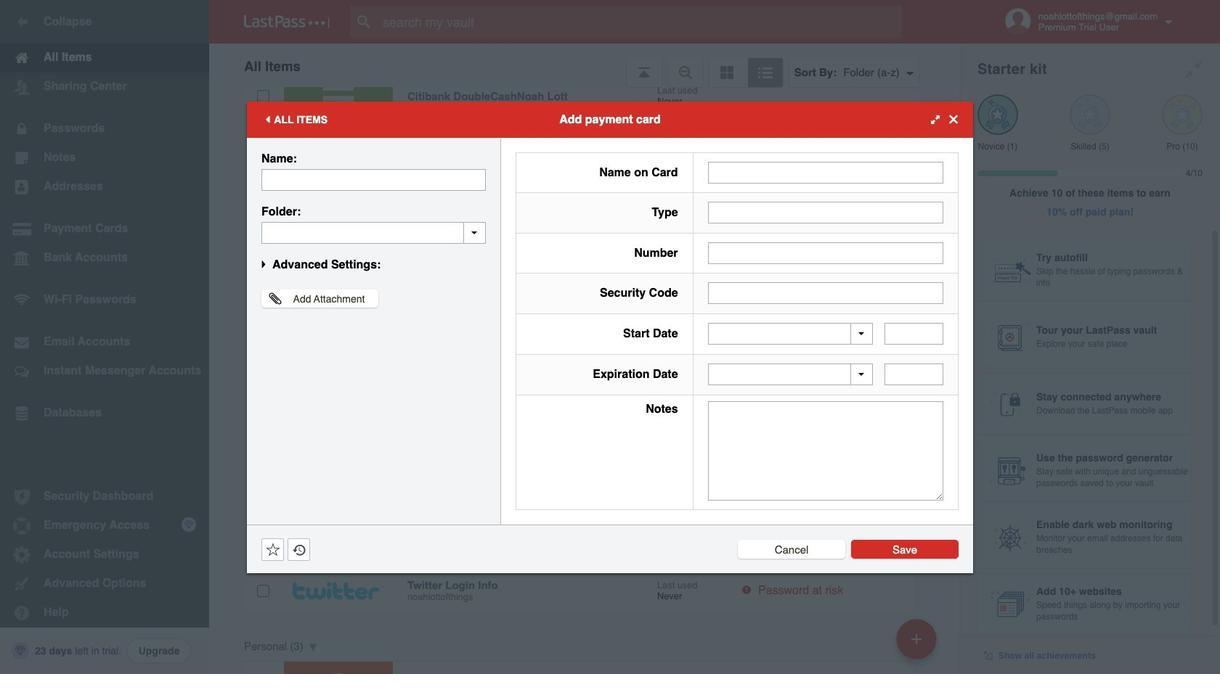 Task type: locate. For each thing, give the bounding box(es) containing it.
new item image
[[912, 635, 922, 645]]

Search search field
[[350, 6, 931, 38]]

lastpass image
[[244, 15, 330, 28]]

vault options navigation
[[209, 44, 960, 87]]

dialog
[[247, 101, 973, 573]]

search my vault text field
[[350, 6, 931, 38]]

new item navigation
[[891, 615, 946, 675]]

main navigation navigation
[[0, 0, 209, 675]]

None text field
[[708, 162, 944, 184], [262, 169, 486, 191], [262, 222, 486, 244], [708, 283, 944, 305], [885, 323, 944, 345], [885, 364, 944, 386], [708, 162, 944, 184], [262, 169, 486, 191], [262, 222, 486, 244], [708, 283, 944, 305], [885, 323, 944, 345], [885, 364, 944, 386]]

None text field
[[708, 202, 944, 224], [708, 242, 944, 264], [708, 401, 944, 501], [708, 202, 944, 224], [708, 242, 944, 264], [708, 401, 944, 501]]



